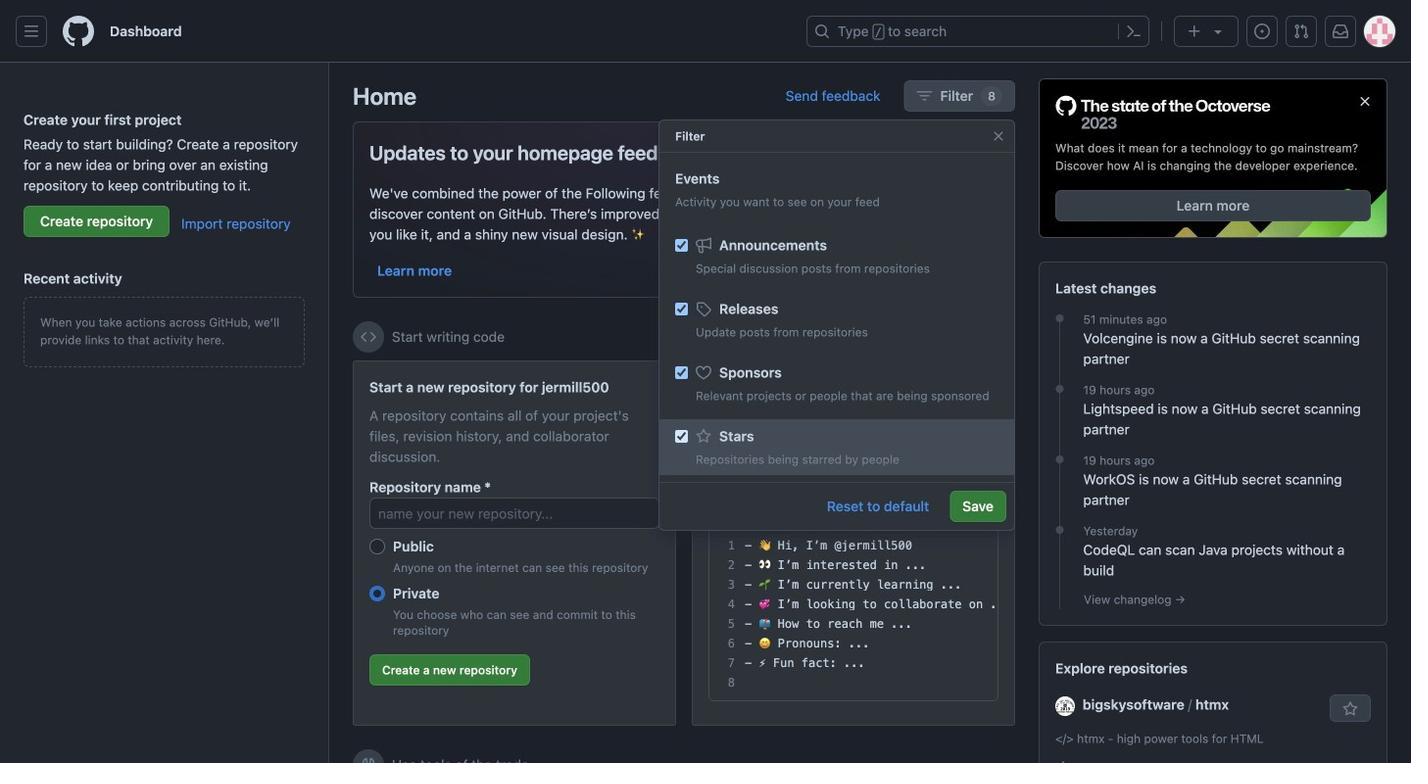 Task type: locate. For each thing, give the bounding box(es) containing it.
dot fill image
[[1052, 311, 1068, 326], [1052, 381, 1068, 397], [1052, 452, 1068, 468]]

dot fill image
[[1052, 522, 1068, 538]]

0 vertical spatial dot fill image
[[1052, 311, 1068, 326]]

None submit
[[919, 492, 982, 519]]

megaphone image
[[696, 238, 711, 253]]

close menu image
[[991, 128, 1006, 144]]

1 vertical spatial dot fill image
[[1052, 381, 1068, 397]]

None checkbox
[[675, 239, 688, 252], [675, 303, 688, 316], [675, 239, 688, 252], [675, 303, 688, 316]]

star image
[[696, 429, 711, 444]]

tools image
[[361, 757, 376, 763]]

3 dot fill image from the top
[[1052, 452, 1068, 468]]

homepage image
[[63, 16, 94, 47]]

None radio
[[369, 586, 385, 602]]

code image
[[361, 329, 376, 345]]

plus image
[[1187, 24, 1202, 39]]

None radio
[[369, 539, 385, 555]]

2 vertical spatial dot fill image
[[1052, 452, 1068, 468]]

star this repository image
[[1343, 702, 1358, 717]]

None checkbox
[[675, 366, 688, 379], [675, 430, 688, 443], [675, 366, 688, 379], [675, 430, 688, 443]]

none radio inside start a new repository element
[[369, 586, 385, 602]]

menu
[[660, 220, 1014, 738]]

none radio inside start a new repository element
[[369, 539, 385, 555]]

introduce yourself with a profile readme element
[[692, 361, 1015, 726]]



Task type: vqa. For each thing, say whether or not it's contained in the screenshot.
the left The 1
no



Task type: describe. For each thing, give the bounding box(es) containing it.
name your new repository... text field
[[369, 498, 660, 529]]

triangle down image
[[1210, 24, 1226, 39]]

2 dot fill image from the top
[[1052, 381, 1068, 397]]

issue opened image
[[1254, 24, 1270, 39]]

github logo image
[[1055, 95, 1271, 131]]

start a new repository element
[[353, 361, 676, 726]]

explore element
[[1039, 78, 1388, 763]]

none submit inside introduce yourself with a profile readme element
[[919, 492, 982, 519]]

x image
[[983, 141, 999, 156]]

why am i seeing this? image
[[1000, 329, 1015, 345]]

filter image
[[917, 88, 932, 104]]

heart image
[[696, 365, 711, 381]]

@bigskysoftware profile image
[[1055, 697, 1075, 716]]

close image
[[1357, 94, 1373, 109]]

notifications image
[[1333, 24, 1348, 39]]

git pull request image
[[1294, 24, 1309, 39]]

explore repositories navigation
[[1039, 642, 1388, 763]]

tag image
[[696, 301, 711, 317]]

1 dot fill image from the top
[[1052, 311, 1068, 326]]

command palette image
[[1126, 24, 1142, 39]]



